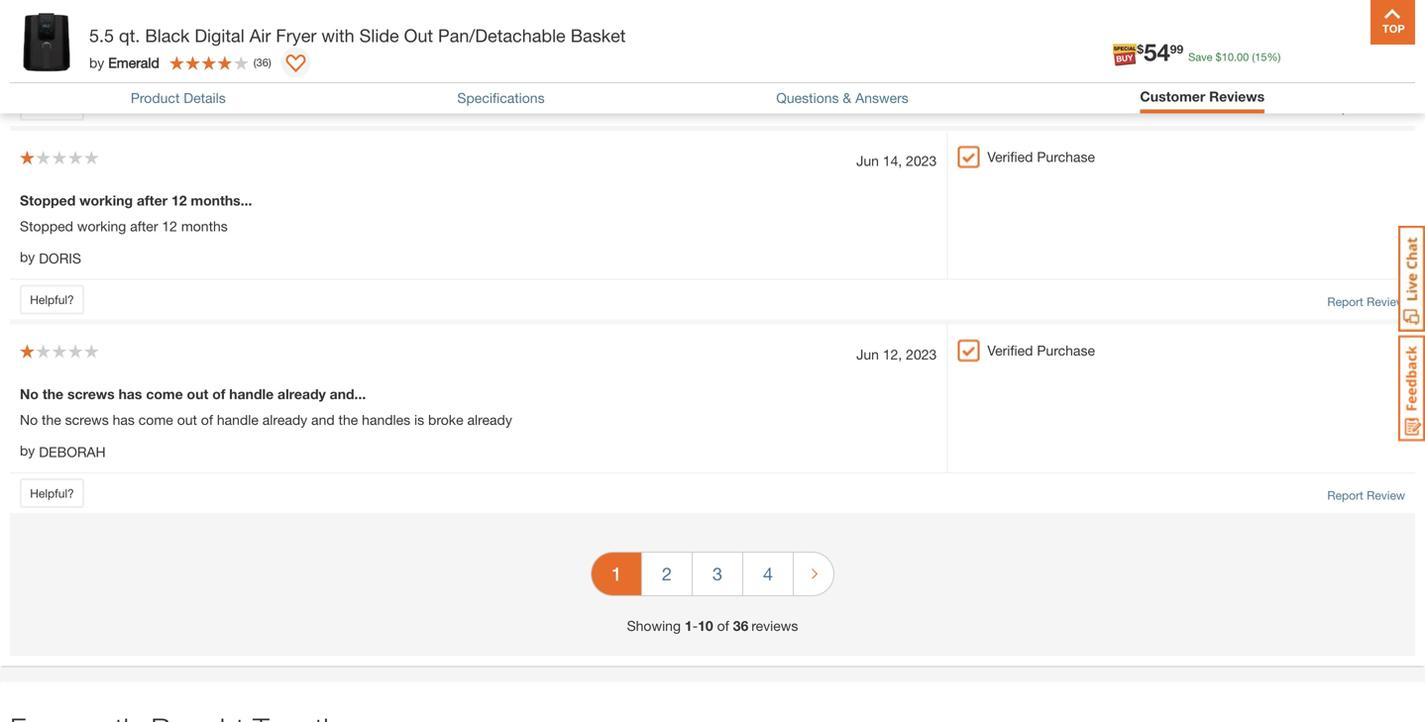 Task type: describe. For each thing, give the bounding box(es) containing it.
by for by emerald
[[89, 54, 104, 71]]

by doris
[[20, 249, 81, 267]]

deborah
[[39, 444, 106, 460]]

15
[[1255, 51, 1267, 63]]

1 report from the top
[[1328, 101, 1364, 115]]

&
[[843, 90, 852, 106]]

$ 54 99
[[1138, 38, 1184, 66]]

report review for jun 12, 2023
[[1328, 489, 1406, 502]]

reviews
[[1210, 88, 1265, 105]]

2 no from the top
[[20, 412, 38, 428]]

helpful? button for stopped
[[20, 285, 84, 315]]

0 vertical spatial screws
[[67, 386, 115, 402]]

a
[[135, 24, 142, 41]]

5.5
[[89, 25, 114, 46]]

2 stopped from the top
[[20, 218, 73, 235]]

reviews
[[752, 618, 799, 634]]

1 vertical spatial come
[[139, 412, 173, 428]]

ajredin button
[[39, 55, 96, 75]]

pan/detachable
[[438, 25, 566, 46]]

details
[[184, 90, 226, 106]]

jun 12, 2023
[[857, 346, 937, 363]]

2 link
[[642, 553, 692, 596]]

)
[[269, 56, 271, 69]]

emerald
[[108, 54, 159, 71]]

questions & answers
[[777, 90, 909, 106]]

review for jun 14, 2023
[[1367, 295, 1406, 309]]

no the screws has come out of handle already and... no the screws has come out of handle already and the handles is broke already
[[20, 386, 512, 428]]

jun for jun 14, 2023
[[857, 153, 879, 169]]

digital
[[195, 25, 245, 46]]

1 vertical spatial has
[[113, 412, 135, 428]]

qt.
[[119, 25, 140, 46]]

1 vertical spatial 12
[[162, 218, 177, 235]]

this machine was a piece of garbage
[[20, 24, 251, 41]]

1 review from the top
[[1367, 101, 1406, 115]]

jun for jun 12, 2023
[[857, 346, 879, 363]]

was
[[106, 24, 131, 41]]

is
[[414, 412, 425, 428]]

3
[[713, 563, 723, 585]]

-
[[693, 618, 698, 634]]

with
[[322, 25, 355, 46]]

0 horizontal spatial (
[[254, 56, 256, 69]]

1 horizontal spatial 36
[[733, 618, 749, 634]]

answers
[[856, 90, 909, 106]]

save
[[1189, 51, 1213, 63]]

by deborah
[[20, 443, 106, 460]]

customer reviews
[[1141, 88, 1265, 105]]

showing 1 - 10 of 36 reviews
[[627, 618, 799, 634]]

product details
[[131, 90, 226, 106]]

already right the broke
[[467, 412, 512, 428]]

machine
[[49, 24, 102, 41]]

already left and
[[263, 412, 308, 428]]

by for by doris
[[20, 249, 35, 265]]

helpful? for stopped
[[30, 293, 74, 307]]

1 purchase from the top
[[1037, 149, 1096, 165]]

navigation containing 2
[[591, 538, 835, 616]]

0 vertical spatial has
[[119, 386, 142, 402]]

1 report review from the top
[[1328, 101, 1406, 115]]

questions
[[777, 90, 839, 106]]

by ajredin
[[20, 55, 96, 73]]

piece
[[146, 24, 180, 41]]

2023 for jun 12, 2023
[[906, 346, 937, 363]]

showing
[[627, 618, 681, 634]]

0 vertical spatial handle
[[229, 386, 274, 402]]

1 horizontal spatial $
[[1216, 51, 1222, 63]]

helpful? button for no
[[20, 479, 84, 508]]

jun 14, 2023
[[857, 153, 937, 169]]



Task type: locate. For each thing, give the bounding box(es) containing it.
helpful? button down doris "button"
[[20, 285, 84, 315]]

3 button
[[693, 553, 743, 596]]

top button
[[1371, 0, 1416, 45]]

working
[[79, 192, 133, 209], [77, 218, 126, 235]]

helpful? button down by deborah
[[20, 479, 84, 508]]

by left the 'deborah'
[[20, 443, 35, 459]]

1 helpful? button from the top
[[20, 91, 84, 121]]

and
[[311, 412, 335, 428]]

screws
[[67, 386, 115, 402], [65, 412, 109, 428]]

garbage
[[200, 24, 251, 41]]

12
[[171, 192, 187, 209], [162, 218, 177, 235]]

doris
[[39, 250, 81, 267]]

2 verified purchase from the top
[[988, 342, 1096, 359]]

report for jun 12, 2023
[[1328, 489, 1364, 502]]

fryer
[[276, 25, 317, 46]]

navigation
[[591, 538, 835, 616]]

1 report review button from the top
[[1328, 99, 1406, 117]]

10 right '1'
[[698, 618, 714, 634]]

stopped working after 12 months... stopped working after 12 months
[[20, 192, 252, 235]]

0 horizontal spatial 10
[[698, 618, 714, 634]]

handle left and
[[217, 412, 259, 428]]

deborah button
[[39, 442, 106, 463]]

00
[[1237, 51, 1249, 63]]

5.5 qt. black digital air fryer with slide out pan/detachable basket
[[89, 25, 626, 46]]

0 vertical spatial stopped
[[20, 192, 76, 209]]

12 left months
[[162, 218, 177, 235]]

verified
[[988, 149, 1034, 165], [988, 342, 1034, 359]]

1 verified from the top
[[988, 149, 1034, 165]]

no
[[20, 386, 39, 402], [20, 412, 38, 428]]

2023 right 14,
[[906, 153, 937, 169]]

0 vertical spatial verified purchase
[[988, 149, 1096, 165]]

this
[[20, 24, 46, 41]]

1 verified purchase from the top
[[988, 149, 1096, 165]]

verified purchase
[[988, 149, 1096, 165], [988, 342, 1096, 359]]

2 vertical spatial review
[[1367, 489, 1406, 502]]

helpful?
[[30, 99, 74, 113], [30, 293, 74, 307], [30, 487, 74, 501]]

1 vertical spatial stopped
[[20, 218, 73, 235]]

( 36 )
[[254, 56, 271, 69]]

helpful? down by deborah
[[30, 487, 74, 501]]

2 verified from the top
[[988, 342, 1034, 359]]

slide
[[360, 25, 399, 46]]

1 no from the top
[[20, 386, 39, 402]]

basket
[[571, 25, 626, 46]]

12,
[[883, 346, 902, 363]]

0 vertical spatial report review
[[1328, 101, 1406, 115]]

2023
[[906, 153, 937, 169], [906, 346, 937, 363]]

$ left .
[[1216, 51, 1222, 63]]

2023 right "12,"
[[906, 346, 937, 363]]

99
[[1171, 42, 1184, 56]]

0 vertical spatial purchase
[[1037, 149, 1096, 165]]

out
[[187, 386, 209, 402], [177, 412, 197, 428]]

1 vertical spatial review
[[1367, 295, 1406, 309]]

helpful? down doris "button"
[[30, 293, 74, 307]]

.
[[1234, 51, 1237, 63]]

2 vertical spatial report review button
[[1328, 487, 1406, 504]]

questions & answers button
[[777, 90, 909, 106], [777, 90, 909, 106]]

3 report review button from the top
[[1328, 487, 1406, 504]]

2 report review button from the top
[[1328, 293, 1406, 311]]

helpful? for no
[[30, 487, 74, 501]]

1 vertical spatial 10
[[698, 618, 714, 634]]

report review
[[1328, 101, 1406, 115], [1328, 295, 1406, 309], [1328, 489, 1406, 502]]

by
[[89, 54, 104, 71], [20, 55, 35, 72], [20, 249, 35, 265], [20, 443, 35, 459]]

3 report from the top
[[1328, 489, 1364, 502]]

1 vertical spatial no
[[20, 412, 38, 428]]

by down 5.5
[[89, 54, 104, 71]]

0 vertical spatial helpful?
[[30, 99, 74, 113]]

0 vertical spatial working
[[79, 192, 133, 209]]

14,
[[883, 153, 902, 169]]

handle left and...
[[229, 386, 274, 402]]

0 horizontal spatial 36
[[256, 56, 269, 69]]

0 vertical spatial report
[[1328, 101, 1364, 115]]

1 vertical spatial report review button
[[1328, 293, 1406, 311]]

the
[[42, 386, 64, 402], [42, 412, 61, 428], [339, 412, 358, 428]]

3 helpful? button from the top
[[20, 479, 84, 508]]

helpful? button
[[20, 91, 84, 121], [20, 285, 84, 315], [20, 479, 84, 508]]

0 vertical spatial 12
[[171, 192, 187, 209]]

handles
[[362, 412, 411, 428]]

10 left 00
[[1222, 51, 1234, 63]]

save $ 10 . 00 ( 15 %)
[[1189, 51, 1281, 63]]

1 horizontal spatial 10
[[1222, 51, 1234, 63]]

36 down air
[[256, 56, 269, 69]]

1 vertical spatial verified
[[988, 342, 1034, 359]]

jun left 14,
[[857, 153, 879, 169]]

1 vertical spatial 36
[[733, 618, 749, 634]]

12 up months
[[171, 192, 187, 209]]

1 vertical spatial purchase
[[1037, 342, 1096, 359]]

by inside by deborah
[[20, 443, 35, 459]]

0 vertical spatial out
[[187, 386, 209, 402]]

1 vertical spatial 2023
[[906, 346, 937, 363]]

$ inside $ 54 99
[[1138, 42, 1144, 56]]

$
[[1138, 42, 1144, 56], [1216, 51, 1222, 63]]

0 vertical spatial 10
[[1222, 51, 1234, 63]]

1 vertical spatial verified purchase
[[988, 342, 1096, 359]]

3 helpful? from the top
[[30, 487, 74, 501]]

2 review from the top
[[1367, 295, 1406, 309]]

2 helpful? button from the top
[[20, 285, 84, 315]]

report review button for jun 14, 2023
[[1328, 293, 1406, 311]]

doris button
[[39, 248, 81, 269]]

report
[[1328, 101, 1364, 115], [1328, 295, 1364, 309], [1328, 489, 1364, 502]]

jun left "12,"
[[857, 346, 879, 363]]

1 vertical spatial jun
[[857, 346, 879, 363]]

1 vertical spatial out
[[177, 412, 197, 428]]

1 vertical spatial working
[[77, 218, 126, 235]]

customer
[[1141, 88, 1206, 105]]

$ left 99
[[1138, 42, 1144, 56]]

after left months...
[[137, 192, 168, 209]]

0 vertical spatial helpful? button
[[20, 91, 84, 121]]

broke
[[428, 412, 464, 428]]

air
[[250, 25, 271, 46]]

2 2023 from the top
[[906, 346, 937, 363]]

2023 for jun 14, 2023
[[906, 153, 937, 169]]

0 vertical spatial jun
[[857, 153, 879, 169]]

report review for jun 14, 2023
[[1328, 295, 1406, 309]]

by for by deborah
[[20, 443, 35, 459]]

product details button
[[131, 90, 226, 106], [131, 90, 226, 106]]

2 helpful? from the top
[[30, 293, 74, 307]]

purchase
[[1037, 149, 1096, 165], [1037, 342, 1096, 359]]

0 horizontal spatial $
[[1138, 42, 1144, 56]]

( left )
[[254, 56, 256, 69]]

0 vertical spatial 36
[[256, 56, 269, 69]]

ajredin
[[39, 57, 96, 73]]

and...
[[330, 386, 366, 402]]

by inside the by doris
[[20, 249, 35, 265]]

2 purchase from the top
[[1037, 342, 1096, 359]]

report review button
[[1328, 99, 1406, 117], [1328, 293, 1406, 311], [1328, 487, 1406, 504]]

months...
[[191, 192, 252, 209]]

come
[[146, 386, 183, 402], [139, 412, 173, 428]]

review
[[1367, 101, 1406, 115], [1367, 295, 1406, 309], [1367, 489, 1406, 502]]

3 review from the top
[[1367, 489, 1406, 502]]

(
[[1253, 51, 1255, 63], [254, 56, 256, 69]]

product image image
[[15, 10, 79, 74]]

1 vertical spatial helpful?
[[30, 293, 74, 307]]

specifications button
[[457, 90, 545, 106], [457, 90, 545, 106]]

of
[[184, 24, 196, 41], [212, 386, 225, 402], [201, 412, 213, 428], [717, 618, 729, 634]]

2 jun from the top
[[857, 346, 879, 363]]

0 vertical spatial 2023
[[906, 153, 937, 169]]

report for jun 14, 2023
[[1328, 295, 1364, 309]]

0 vertical spatial no
[[20, 386, 39, 402]]

3 report review from the top
[[1328, 489, 1406, 502]]

product
[[131, 90, 180, 106]]

2 report review from the top
[[1328, 295, 1406, 309]]

1 horizontal spatial (
[[1253, 51, 1255, 63]]

after
[[137, 192, 168, 209], [130, 218, 158, 235]]

4
[[763, 563, 773, 585]]

customer reviews button
[[1141, 88, 1265, 109], [1141, 88, 1265, 105]]

by left doris
[[20, 249, 35, 265]]

0 vertical spatial verified
[[988, 149, 1034, 165]]

10
[[1222, 51, 1234, 63], [698, 618, 714, 634]]

stopped
[[20, 192, 76, 209], [20, 218, 73, 235]]

1 vertical spatial report review
[[1328, 295, 1406, 309]]

by for by ajredin
[[20, 55, 35, 72]]

already up and
[[278, 386, 326, 402]]

black
[[145, 25, 190, 46]]

1 2023 from the top
[[906, 153, 937, 169]]

out
[[404, 25, 433, 46]]

0 vertical spatial after
[[137, 192, 168, 209]]

months
[[181, 218, 228, 235]]

has
[[119, 386, 142, 402], [113, 412, 135, 428]]

2 vertical spatial helpful? button
[[20, 479, 84, 508]]

%)
[[1267, 51, 1281, 63]]

2
[[662, 563, 672, 585]]

feedback link image
[[1399, 335, 1426, 442]]

1 vertical spatial after
[[130, 218, 158, 235]]

helpful? down by ajredin
[[30, 99, 74, 113]]

by down this
[[20, 55, 35, 72]]

0 vertical spatial report review button
[[1328, 99, 1406, 117]]

handle
[[229, 386, 274, 402], [217, 412, 259, 428]]

live chat image
[[1399, 226, 1426, 332]]

2 vertical spatial report
[[1328, 489, 1364, 502]]

review for jun 12, 2023
[[1367, 489, 1406, 502]]

( right 00
[[1253, 51, 1255, 63]]

1 helpful? from the top
[[30, 99, 74, 113]]

1 vertical spatial report
[[1328, 295, 1364, 309]]

specifications
[[457, 90, 545, 106]]

already
[[278, 386, 326, 402], [263, 412, 308, 428], [467, 412, 512, 428]]

1 stopped from the top
[[20, 192, 76, 209]]

1 vertical spatial helpful? button
[[20, 285, 84, 315]]

report review button for jun 12, 2023
[[1328, 487, 1406, 504]]

by inside by ajredin
[[20, 55, 35, 72]]

display image
[[286, 55, 306, 74]]

jun
[[857, 153, 879, 169], [857, 346, 879, 363]]

after left months
[[130, 218, 158, 235]]

2 report from the top
[[1328, 295, 1364, 309]]

0 vertical spatial review
[[1367, 101, 1406, 115]]

1 vertical spatial handle
[[217, 412, 259, 428]]

1 jun from the top
[[857, 153, 879, 169]]

54
[[1144, 38, 1171, 66]]

1
[[685, 618, 693, 634]]

by emerald
[[89, 54, 159, 71]]

36 left reviews
[[733, 618, 749, 634]]

2 vertical spatial report review
[[1328, 489, 1406, 502]]

helpful? button down by ajredin
[[20, 91, 84, 121]]

2 vertical spatial helpful?
[[30, 487, 74, 501]]

0 vertical spatial come
[[146, 386, 183, 402]]

1 vertical spatial screws
[[65, 412, 109, 428]]

4 button
[[744, 553, 793, 596]]



Task type: vqa. For each thing, say whether or not it's contained in the screenshot.
Power Tool Accessories button
no



